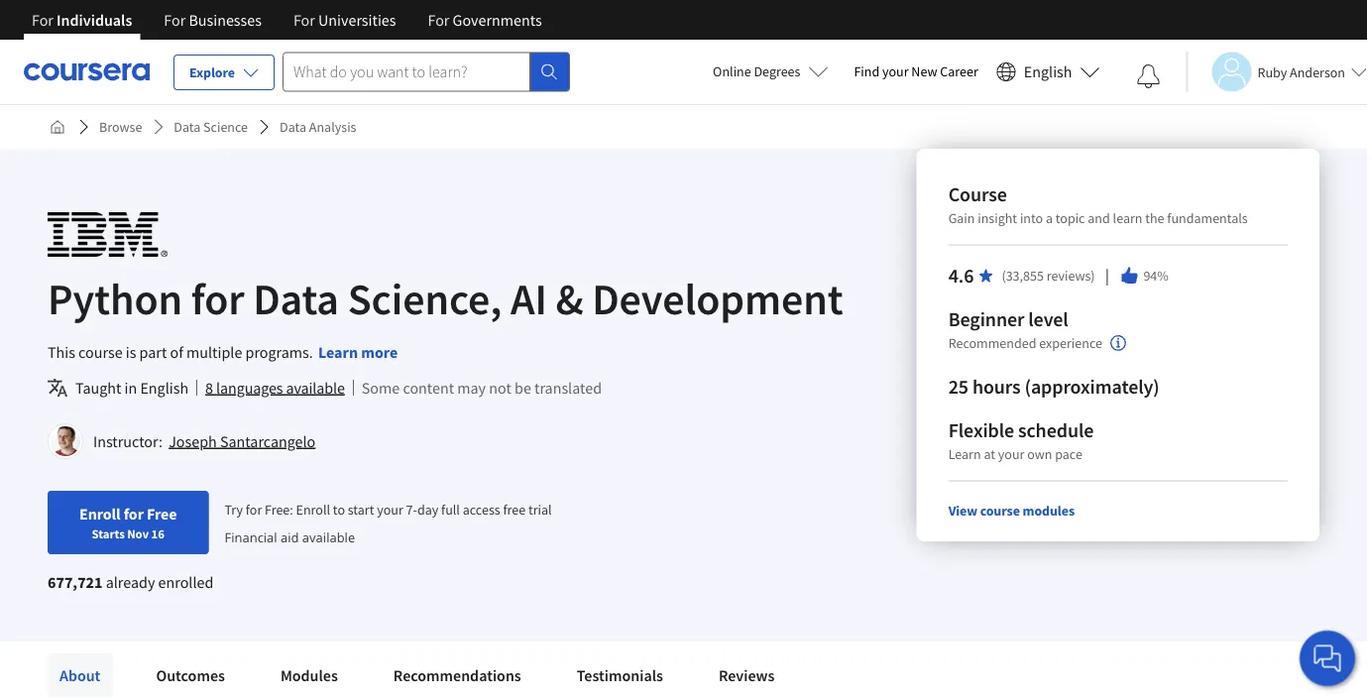 Task type: describe. For each thing, give the bounding box(es) containing it.
modules
[[1023, 502, 1075, 520]]

(33,855
[[1002, 267, 1044, 285]]

financial
[[225, 528, 277, 546]]

universities
[[318, 10, 396, 30]]

view
[[949, 502, 978, 520]]

0 horizontal spatial english
[[140, 378, 189, 398]]

online
[[713, 62, 752, 80]]

find your new career
[[854, 62, 979, 80]]

financial aid available button
[[225, 528, 355, 546]]

governments
[[453, 10, 542, 30]]

learn inside "flexible schedule learn at your own pace"
[[949, 445, 982, 463]]

to
[[333, 501, 345, 518]]

joseph santarcangelo link
[[169, 431, 316, 451]]

online degrees button
[[697, 50, 844, 93]]

testimonials link
[[565, 654, 675, 697]]

schedule
[[1019, 418, 1094, 443]]

in
[[125, 378, 137, 398]]

explore
[[189, 63, 235, 81]]

english button
[[989, 40, 1108, 104]]

programs.
[[246, 342, 313, 362]]

free
[[147, 504, 177, 524]]

data science link
[[166, 109, 256, 145]]

starts
[[92, 526, 125, 542]]

your inside "flexible schedule learn at your own pace"
[[999, 445, 1025, 463]]

pace
[[1056, 445, 1083, 463]]

ruby
[[1258, 63, 1288, 81]]

free
[[503, 501, 526, 518]]

full
[[441, 501, 460, 518]]

instructor: joseph santarcangelo
[[93, 431, 316, 451]]

a
[[1046, 209, 1053, 227]]

content
[[403, 378, 454, 398]]

data science
[[174, 118, 248, 136]]

4.6
[[949, 263, 974, 288]]

level
[[1029, 307, 1069, 332]]

enroll for free starts nov 16
[[79, 504, 177, 542]]

may
[[458, 378, 486, 398]]

data analysis
[[280, 118, 357, 136]]

show notifications image
[[1137, 64, 1161, 88]]

chat with us image
[[1312, 643, 1344, 674]]

ruby anderson button
[[1187, 52, 1368, 92]]

for individuals
[[32, 10, 132, 30]]

development
[[592, 271, 844, 326]]

english inside english button
[[1024, 62, 1073, 82]]

25 hours (approximately)
[[949, 374, 1160, 399]]

data for data analysis
[[280, 118, 307, 136]]

(33,855 reviews) |
[[1002, 265, 1112, 286]]

677,721
[[48, 572, 103, 592]]

677,721 already enrolled
[[48, 572, 214, 592]]

taught
[[75, 378, 121, 398]]

for for businesses
[[164, 10, 186, 30]]

joseph santarcangelo image
[[51, 426, 80, 456]]

ruby anderson
[[1258, 63, 1346, 81]]

for for try
[[246, 501, 262, 518]]

topic
[[1056, 209, 1086, 227]]

try for free: enroll to start your 7-day full access free trial financial aid available
[[225, 501, 552, 546]]

python
[[48, 271, 183, 326]]

home image
[[50, 119, 65, 135]]

for for governments
[[428, 10, 450, 30]]

for businesses
[[164, 10, 262, 30]]

(approximately)
[[1025, 374, 1160, 399]]

recommendations link
[[382, 654, 533, 697]]

career
[[941, 62, 979, 80]]

access
[[463, 501, 501, 518]]

flexible schedule learn at your own pace
[[949, 418, 1094, 463]]

course for view
[[981, 502, 1020, 520]]

beginner
[[949, 307, 1025, 332]]

translated
[[535, 378, 602, 398]]

enrolled
[[158, 572, 214, 592]]

is
[[126, 342, 136, 362]]

fundamentals
[[1168, 209, 1248, 227]]

taught in english
[[75, 378, 189, 398]]

some
[[362, 378, 400, 398]]

more
[[361, 342, 398, 362]]

find your new career link
[[844, 60, 989, 84]]

learn
[[1113, 209, 1143, 227]]

course gain insight into a topic and learn the fundamentals
[[949, 182, 1248, 227]]



Task type: locate. For each thing, give the bounding box(es) containing it.
course for this
[[78, 342, 123, 362]]

8 languages available
[[205, 378, 345, 398]]

for universities
[[294, 10, 396, 30]]

this
[[48, 342, 75, 362]]

1 vertical spatial english
[[140, 378, 189, 398]]

own
[[1028, 445, 1053, 463]]

1 vertical spatial course
[[981, 502, 1020, 520]]

data left analysis
[[280, 118, 307, 136]]

25
[[949, 374, 969, 399]]

3 for from the left
[[294, 10, 315, 30]]

7-
[[406, 501, 417, 518]]

recommended
[[949, 335, 1037, 353]]

english right in
[[140, 378, 189, 398]]

learn left at
[[949, 445, 982, 463]]

reviews
[[719, 666, 775, 685]]

for left businesses
[[164, 10, 186, 30]]

for inside "try for free: enroll to start your 7-day full access free trial financial aid available"
[[246, 501, 262, 518]]

science,
[[348, 271, 502, 326]]

coursera image
[[24, 56, 150, 88]]

0 vertical spatial your
[[883, 62, 909, 80]]

recommended experience
[[949, 335, 1103, 353]]

0 horizontal spatial for
[[124, 504, 144, 524]]

outcomes link
[[144, 654, 237, 697]]

flexible
[[949, 418, 1015, 443]]

available down to
[[302, 528, 355, 546]]

1 horizontal spatial course
[[981, 502, 1020, 520]]

find
[[854, 62, 880, 80]]

of
[[170, 342, 183, 362]]

data analysis link
[[272, 109, 364, 145]]

course left is
[[78, 342, 123, 362]]

analysis
[[309, 118, 357, 136]]

banner navigation
[[16, 0, 558, 40]]

1 vertical spatial available
[[302, 528, 355, 546]]

0 horizontal spatial your
[[377, 501, 403, 518]]

available inside "try for free: enroll to start your 7-day full access free trial financial aid available"
[[302, 528, 355, 546]]

course
[[949, 182, 1008, 207]]

testimonials
[[577, 666, 663, 685]]

beginner level
[[949, 307, 1069, 332]]

for up nov
[[124, 504, 144, 524]]

1 horizontal spatial your
[[883, 62, 909, 80]]

try
[[225, 501, 243, 518]]

into
[[1020, 209, 1044, 227]]

start
[[348, 501, 374, 518]]

0 horizontal spatial learn
[[318, 342, 358, 362]]

data for data science
[[174, 118, 201, 136]]

experience
[[1040, 335, 1103, 353]]

for inside enroll for free starts nov 16
[[124, 504, 144, 524]]

joseph
[[169, 431, 217, 451]]

0 vertical spatial english
[[1024, 62, 1073, 82]]

and
[[1088, 209, 1111, 227]]

be
[[515, 378, 531, 398]]

enroll inside "try for free: enroll to start your 7-day full access free trial financial aid available"
[[296, 501, 330, 518]]

available inside 'button'
[[286, 378, 345, 398]]

for left universities
[[294, 10, 315, 30]]

0 horizontal spatial course
[[78, 342, 123, 362]]

94%
[[1144, 267, 1169, 285]]

explore button
[[174, 55, 275, 90]]

your right at
[[999, 445, 1025, 463]]

modules
[[281, 666, 338, 685]]

0 horizontal spatial enroll
[[79, 504, 121, 524]]

data up programs. at the left
[[253, 271, 339, 326]]

information about difficulty level pre-requisites. image
[[1111, 335, 1127, 351]]

course
[[78, 342, 123, 362], [981, 502, 1020, 520]]

not
[[489, 378, 512, 398]]

1 for from the left
[[32, 10, 53, 30]]

the
[[1146, 209, 1165, 227]]

for right the try
[[246, 501, 262, 518]]

browse link
[[91, 109, 150, 145]]

python for data science, ai & development
[[48, 271, 844, 326]]

outcomes
[[156, 666, 225, 685]]

enroll left to
[[296, 501, 330, 518]]

available down programs. at the left
[[286, 378, 345, 398]]

view course modules link
[[949, 502, 1075, 520]]

reviews link
[[707, 654, 787, 697]]

your right find
[[883, 62, 909, 80]]

science
[[203, 118, 248, 136]]

part
[[139, 342, 167, 362]]

&
[[556, 271, 584, 326]]

ibm image
[[48, 212, 168, 257]]

anderson
[[1290, 63, 1346, 81]]

for left individuals
[[32, 10, 53, 30]]

this course is part of multiple programs. learn more
[[48, 342, 398, 362]]

None search field
[[283, 52, 570, 92]]

for for universities
[[294, 10, 315, 30]]

your inside "try for free: enroll to start your 7-day full access free trial financial aid available"
[[377, 501, 403, 518]]

english right career
[[1024, 62, 1073, 82]]

english
[[1024, 62, 1073, 82], [140, 378, 189, 398]]

for
[[191, 271, 244, 326], [246, 501, 262, 518], [124, 504, 144, 524]]

data left science
[[174, 118, 201, 136]]

for
[[32, 10, 53, 30], [164, 10, 186, 30], [294, 10, 315, 30], [428, 10, 450, 30]]

about link
[[48, 654, 112, 697]]

some content may not be translated
[[362, 378, 602, 398]]

santarcangelo
[[220, 431, 316, 451]]

enroll up starts
[[79, 504, 121, 524]]

course right view
[[981, 502, 1020, 520]]

learn left more
[[318, 342, 358, 362]]

8 languages available button
[[205, 376, 345, 400]]

trial
[[529, 501, 552, 518]]

2 horizontal spatial for
[[246, 501, 262, 518]]

1 horizontal spatial english
[[1024, 62, 1073, 82]]

insight
[[978, 209, 1018, 227]]

for up "multiple"
[[191, 271, 244, 326]]

8
[[205, 378, 213, 398]]

reviews)
[[1047, 267, 1096, 285]]

new
[[912, 62, 938, 80]]

day
[[417, 501, 439, 518]]

for for enroll
[[124, 504, 144, 524]]

for for python
[[191, 271, 244, 326]]

2 vertical spatial your
[[377, 501, 403, 518]]

for for individuals
[[32, 10, 53, 30]]

view course modules
[[949, 502, 1075, 520]]

2 horizontal spatial your
[[999, 445, 1025, 463]]

degrees
[[754, 62, 801, 80]]

free:
[[265, 501, 293, 518]]

1 horizontal spatial enroll
[[296, 501, 330, 518]]

0 vertical spatial available
[[286, 378, 345, 398]]

1 vertical spatial learn
[[949, 445, 982, 463]]

learn more button
[[318, 340, 398, 364]]

individuals
[[57, 10, 132, 30]]

1 horizontal spatial learn
[[949, 445, 982, 463]]

hours
[[973, 374, 1021, 399]]

1 horizontal spatial for
[[191, 271, 244, 326]]

2 for from the left
[[164, 10, 186, 30]]

0 vertical spatial learn
[[318, 342, 358, 362]]

1 vertical spatial your
[[999, 445, 1025, 463]]

for left governments
[[428, 10, 450, 30]]

4 for from the left
[[428, 10, 450, 30]]

0 vertical spatial course
[[78, 342, 123, 362]]

your left 7-
[[377, 501, 403, 518]]

online degrees
[[713, 62, 801, 80]]

What do you want to learn? text field
[[283, 52, 531, 92]]

instructor:
[[93, 431, 163, 451]]

enroll inside enroll for free starts nov 16
[[79, 504, 121, 524]]

modules link
[[269, 654, 350, 697]]



Task type: vqa. For each thing, say whether or not it's contained in the screenshot.
programs.
yes



